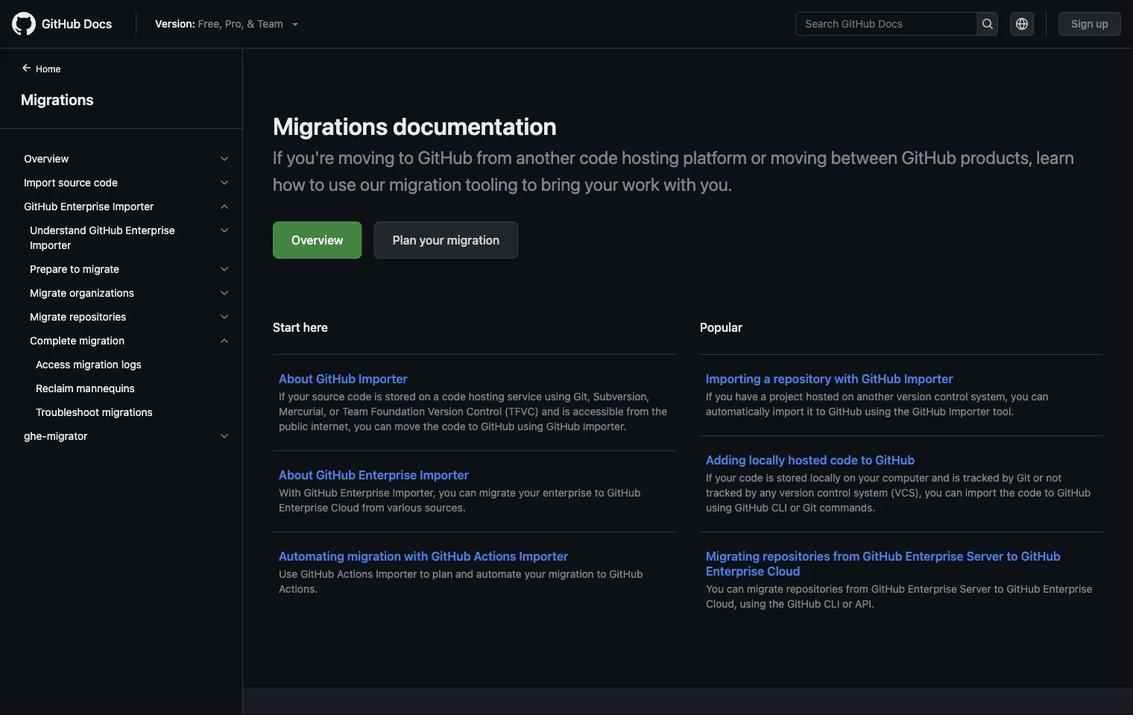 Task type: vqa. For each thing, say whether or not it's contained in the screenshot.
left VIEW
no



Task type: describe. For each thing, give the bounding box(es) containing it.
pro,
[[225, 18, 244, 30]]

migrations documentation if you're moving to github from another code hosting platform or moving between github products, learn how to use our migration tooling to bring your work with you.
[[273, 112, 1075, 195]]

it
[[807, 405, 814, 418]]

documentation
[[393, 112, 557, 140]]

using left git,
[[545, 390, 571, 403]]

to inside dropdown button
[[70, 263, 80, 275]]

&
[[247, 18, 254, 30]]

home link
[[15, 62, 84, 77]]

github enterprise importer
[[24, 200, 154, 213]]

migrate for migrate repositories
[[30, 311, 67, 323]]

is left accessible
[[563, 405, 570, 418]]

can inside about github importer if your source code is stored on a code hosting service using git, subversion, mercurial, or team foundation version control (tfvc) and is accessible from the public internet, you can move the code to github using github importer.
[[374, 420, 392, 433]]

migrate inside about github enterprise importer with github enterprise importer, you can migrate your enterprise to github enterprise cloud from various sources.
[[479, 487, 516, 499]]

migration up mannequins
[[73, 358, 119, 371]]

your inside migrations documentation if you're moving to github from another code hosting platform or moving between github products, learn how to use our migration tooling to bring your work with you.
[[585, 174, 619, 195]]

bring
[[541, 174, 581, 195]]

1 vertical spatial overview
[[292, 233, 343, 247]]

your inside the automating migration with github actions importer use github actions importer to plan and automate your migration to github actions.
[[525, 568, 546, 580]]

using inside adding locally hosted code to github if your code is stored locally on your computer and is tracked by git or not tracked by any version control system (vcs), you can import the code to github using github cli or git commands.
[[706, 502, 732, 514]]

project
[[770, 390, 803, 403]]

reclaim mannequins
[[36, 382, 135, 395]]

enterprise inside understand github enterprise importer
[[126, 224, 175, 236]]

migrate organizations button
[[18, 281, 236, 305]]

about github enterprise importer with github enterprise importer, you can migrate your enterprise to github enterprise cloud from various sources.
[[279, 468, 641, 514]]

various
[[387, 502, 422, 514]]

move
[[395, 420, 421, 433]]

0 vertical spatial by
[[1003, 472, 1014, 484]]

source inside dropdown button
[[58, 176, 91, 189]]

import inside importing a repository with github importer if you have a project hosted on another version control system, you can automatically import it to github using the github importer tool.
[[773, 405, 805, 418]]

control
[[467, 405, 502, 418]]

reclaim mannequins link
[[18, 377, 236, 400]]

understand github enterprise importer button
[[18, 219, 236, 257]]

use
[[279, 568, 298, 580]]

if inside about github importer if your source code is stored on a code hosting service using git, subversion, mercurial, or team foundation version control (tfvc) and is accessible from the public internet, you can move the code to github using github importer.
[[279, 390, 285, 403]]

accessible
[[573, 405, 624, 418]]

cloud,
[[706, 598, 737, 610]]

cli inside migrating repositories from github enterprise server to github enterprise cloud you can migrate repositories from github enterprise server to github enterprise cloud, using the github cli or api.
[[824, 598, 840, 610]]

migration down various
[[347, 549, 401, 563]]

migrate for migrate organizations
[[30, 287, 67, 299]]

with
[[279, 487, 301, 499]]

import source code
[[24, 176, 118, 189]]

you down importing
[[715, 390, 733, 403]]

about for about github importer
[[279, 372, 313, 386]]

you inside about github importer if your source code is stored on a code hosting service using git, subversion, mercurial, or team foundation version control (tfvc) and is accessible from the public internet, you can move the code to github using github importer.
[[354, 420, 372, 433]]

adding locally hosted code to github if your code is stored locally on your computer and is tracked by git or not tracked by any version control system (vcs), you can import the code to github using github cli or git commands.
[[706, 453, 1091, 514]]

hosted inside adding locally hosted code to github if your code is stored locally on your computer and is tracked by git or not tracked by any version control system (vcs), you can import the code to github using github cli or git commands.
[[788, 453, 828, 467]]

ghe-
[[24, 430, 47, 442]]

migration right automate
[[549, 568, 594, 580]]

control inside importing a repository with github importer if you have a project hosted on another version control system, you can automatically import it to github using the github importer tool.
[[935, 390, 968, 403]]

any
[[760, 487, 777, 499]]

version:
[[155, 18, 195, 30]]

overview link
[[273, 221, 362, 259]]

0 vertical spatial locally
[[749, 453, 786, 467]]

learn
[[1037, 147, 1075, 168]]

using inside migrating repositories from github enterprise server to github enterprise cloud you can migrate repositories from github enterprise server to github enterprise cloud, using the github cli or api.
[[740, 598, 766, 610]]

commands.
[[820, 502, 876, 514]]

cloud inside about github enterprise importer with github enterprise importer, you can migrate your enterprise to github enterprise cloud from various sources.
[[331, 502, 359, 514]]

(vcs),
[[891, 487, 922, 499]]

migration down tooling
[[447, 233, 500, 247]]

0 horizontal spatial team
[[257, 18, 283, 30]]

and inside about github importer if your source code is stored on a code hosting service using git, subversion, mercurial, or team foundation version control (tfvc) and is accessible from the public internet, you can move the code to github using github importer.
[[542, 405, 560, 418]]

(tfvc)
[[505, 405, 539, 418]]

github enterprise importer button
[[18, 195, 236, 219]]

access migration logs
[[36, 358, 142, 371]]

version
[[428, 405, 464, 418]]

version inside importing a repository with github importer if you have a project hosted on another version control system, you can automatically import it to github using the github importer tool.
[[897, 390, 932, 403]]

actions.
[[279, 583, 318, 595]]

troubleshoot
[[36, 406, 99, 418]]

your inside about github importer if your source code is stored on a code hosting service using git, subversion, mercurial, or team foundation version control (tfvc) and is accessible from the public internet, you can move the code to github using github importer.
[[288, 390, 309, 403]]

automatically
[[706, 405, 770, 418]]

migrate inside migrating repositories from github enterprise server to github enterprise cloud you can migrate repositories from github enterprise server to github enterprise cloud, using the github cli or api.
[[747, 583, 784, 595]]

code inside migrations documentation if you're moving to github from another code hosting platform or moving between github products, learn how to use our migration tooling to bring your work with you.
[[580, 147, 618, 168]]

free,
[[198, 18, 222, 30]]

hosting inside migrations documentation if you're moving to github from another code hosting platform or moving between github products, learn how to use our migration tooling to bring your work with you.
[[622, 147, 679, 168]]

import
[[24, 176, 55, 189]]

from down commands. at the bottom right of the page
[[833, 549, 860, 563]]

work
[[623, 174, 660, 195]]

on for importing a repository with github importer
[[842, 390, 854, 403]]

you
[[706, 583, 724, 595]]

migrate inside dropdown button
[[83, 263, 119, 275]]

access migration logs link
[[18, 353, 236, 377]]

a up project at the bottom of the page
[[764, 372, 771, 386]]

sc 9kayk9 0 image for migrate organizations
[[219, 287, 230, 299]]

importer inside about github enterprise importer with github enterprise importer, you can migrate your enterprise to github enterprise cloud from various sources.
[[420, 468, 469, 482]]

understand github enterprise importer
[[30, 224, 175, 251]]

access
[[36, 358, 70, 371]]

importer inside about github importer if your source code is stored on a code hosting service using git, subversion, mercurial, or team foundation version control (tfvc) and is accessible from the public internet, you can move the code to github using github importer.
[[359, 372, 408, 386]]

use
[[329, 174, 356, 195]]

computer
[[883, 472, 929, 484]]

can inside migrating repositories from github enterprise server to github enterprise cloud you can migrate repositories from github enterprise server to github enterprise cloud, using the github cli or api.
[[727, 583, 744, 595]]

and inside adding locally hosted code to github if your code is stored locally on your computer and is tracked by git or not tracked by any version control system (vcs), you can import the code to github using github cli or git commands.
[[932, 472, 950, 484]]

import source code button
[[18, 171, 236, 195]]

mannequins
[[76, 382, 135, 395]]

system,
[[971, 390, 1009, 403]]

importer inside understand github enterprise importer
[[30, 239, 71, 251]]

or inside migrations documentation if you're moving to github from another code hosting platform or moving between github products, learn how to use our migration tooling to bring your work with you.
[[751, 147, 767, 168]]

is up any
[[766, 472, 774, 484]]

repositories for migrating
[[763, 549, 831, 563]]

overview button
[[18, 147, 236, 171]]

can inside importing a repository with github importer if you have a project hosted on another version control system, you can automatically import it to github using the github importer tool.
[[1032, 390, 1049, 403]]

products,
[[961, 147, 1033, 168]]

troubleshoot migrations
[[36, 406, 153, 418]]

using inside importing a repository with github importer if you have a project hosted on another version control system, you can automatically import it to github using the github importer tool.
[[865, 405, 891, 418]]

prepare
[[30, 263, 67, 275]]

migrate repositories
[[30, 311, 126, 323]]

tooling
[[466, 174, 518, 195]]

hosting inside about github importer if your source code is stored on a code hosting service using git, subversion, mercurial, or team foundation version control (tfvc) and is accessible from the public internet, you can move the code to github using github importer.
[[469, 390, 505, 403]]

the inside adding locally hosted code to github if your code is stored locally on your computer and is tracked by git or not tracked by any version control system (vcs), you can import the code to github using github cli or git commands.
[[1000, 487, 1015, 499]]

the inside importing a repository with github importer if you have a project hosted on another version control system, you can automatically import it to github using the github importer tool.
[[894, 405, 910, 418]]

to inside about github enterprise importer with github enterprise importer, you can migrate your enterprise to github enterprise cloud from various sources.
[[595, 487, 605, 499]]

from inside about github importer if your source code is stored on a code hosting service using git, subversion, mercurial, or team foundation version control (tfvc) and is accessible from the public internet, you can move the code to github using github importer.
[[627, 405, 649, 418]]

1 vertical spatial git
[[803, 502, 817, 514]]

ghe-migrator
[[24, 430, 88, 442]]

between
[[831, 147, 898, 168]]

organizations
[[69, 287, 134, 299]]

enterprise
[[543, 487, 592, 499]]

sc 9kayk9 0 image for overview
[[219, 153, 230, 165]]

plan your migration
[[393, 233, 500, 247]]

importer.
[[583, 420, 627, 433]]

logs
[[121, 358, 142, 371]]

scroll to top image
[[1095, 676, 1107, 688]]

adding
[[706, 453, 746, 467]]

migrations for migrations documentation if you're moving to github from another code hosting platform or moving between github products, learn how to use our migration tooling to bring your work with you.
[[273, 112, 388, 140]]

automate
[[476, 568, 522, 580]]

git,
[[574, 390, 591, 403]]

Search GitHub Docs search field
[[797, 13, 977, 35]]

prepare to migrate
[[30, 263, 119, 275]]

github inside understand github enterprise importer
[[89, 224, 123, 236]]

select language: current language is english image
[[1017, 18, 1029, 30]]

from inside migrations documentation if you're moving to github from another code hosting platform or moving between github products, learn how to use our migration tooling to bring your work with you.
[[477, 147, 512, 168]]

to inside about github importer if your source code is stored on a code hosting service using git, subversion, mercurial, or team foundation version control (tfvc) and is accessible from the public internet, you can move the code to github using github importer.
[[469, 420, 478, 433]]

docs
[[84, 17, 112, 31]]

sc 9kayk9 0 image for prepare to migrate
[[219, 263, 230, 275]]

migrations link
[[18, 88, 224, 110]]

migrate organizations
[[30, 287, 134, 299]]

popular
[[700, 320, 743, 334]]

here
[[303, 320, 328, 334]]

cloud inside migrating repositories from github enterprise server to github enterprise cloud you can migrate repositories from github enterprise server to github enterprise cloud, using the github cli or api.
[[768, 564, 801, 578]]

can inside about github enterprise importer with github enterprise importer, you can migrate your enterprise to github enterprise cloud from various sources.
[[459, 487, 477, 499]]

platform
[[683, 147, 747, 168]]

automating migration with github actions importer use github actions importer to plan and automate your migration to github actions.
[[279, 549, 643, 595]]

importing a repository with github importer if you have a project hosted on another version control system, you can automatically import it to github using the github importer tool.
[[706, 372, 1049, 418]]

import inside adding locally hosted code to github if your code is stored locally on your computer and is tracked by git or not tracked by any version control system (vcs), you can import the code to github using github cli or git commands.
[[966, 487, 997, 499]]

another inside importing a repository with github importer if you have a project hosted on another version control system, you can automatically import it to github using the github importer tool.
[[857, 390, 894, 403]]

migrator
[[47, 430, 88, 442]]



Task type: locate. For each thing, give the bounding box(es) containing it.
if down importing
[[706, 390, 713, 403]]

repositories inside migrate repositories dropdown button
[[69, 311, 126, 323]]

0 vertical spatial migrate
[[30, 287, 67, 299]]

1 sc 9kayk9 0 image from the top
[[219, 153, 230, 165]]

1 horizontal spatial control
[[935, 390, 968, 403]]

migration
[[389, 174, 462, 195], [447, 233, 500, 247], [79, 334, 125, 347], [73, 358, 119, 371], [347, 549, 401, 563], [549, 568, 594, 580]]

on up system
[[844, 472, 856, 484]]

1 horizontal spatial with
[[664, 174, 696, 195]]

with right repository
[[835, 372, 859, 386]]

server
[[967, 549, 1004, 563], [960, 583, 992, 595]]

can right (vcs), at the bottom right of the page
[[945, 487, 963, 499]]

hosted
[[806, 390, 839, 403], [788, 453, 828, 467]]

about inside about github importer if your source code is stored on a code hosting service using git, subversion, mercurial, or team foundation version control (tfvc) and is accessible from the public internet, you can move the code to github using github importer.
[[279, 372, 313, 386]]

search image
[[982, 18, 994, 30]]

6 sc 9kayk9 0 image from the top
[[219, 335, 230, 347]]

version inside adding locally hosted code to github if your code is stored locally on your computer and is tracked by git or not tracked by any version control system (vcs), you can import the code to github using github cli or git commands.
[[780, 487, 815, 499]]

0 horizontal spatial and
[[456, 568, 474, 580]]

complete migration element
[[12, 329, 242, 424], [12, 353, 242, 424]]

migrate
[[30, 287, 67, 299], [30, 311, 67, 323]]

0 horizontal spatial locally
[[749, 453, 786, 467]]

1 horizontal spatial git
[[1017, 472, 1031, 484]]

3 sc 9kayk9 0 image from the top
[[219, 430, 230, 442]]

0 horizontal spatial import
[[773, 405, 805, 418]]

importer
[[113, 200, 154, 213], [30, 239, 71, 251], [359, 372, 408, 386], [904, 372, 954, 386], [949, 405, 990, 418], [420, 468, 469, 482], [519, 549, 569, 563], [376, 568, 417, 580]]

1 horizontal spatial and
[[542, 405, 560, 418]]

1 vertical spatial another
[[857, 390, 894, 403]]

how
[[273, 174, 306, 195]]

1 vertical spatial tracked
[[706, 487, 743, 499]]

1 vertical spatial migrations
[[273, 112, 388, 140]]

and inside the automating migration with github actions importer use github actions importer to plan and automate your migration to github actions.
[[456, 568, 474, 580]]

0 vertical spatial overview
[[24, 153, 69, 165]]

you up tool.
[[1011, 390, 1029, 403]]

or left "not"
[[1034, 472, 1044, 484]]

importing
[[706, 372, 761, 386]]

if inside importing a repository with github importer if you have a project hosted on another version control system, you can automatically import it to github using the github importer tool.
[[706, 390, 713, 403]]

have
[[736, 390, 758, 403]]

from down subversion,
[[627, 405, 649, 418]]

stored up any
[[777, 472, 808, 484]]

can right system,
[[1032, 390, 1049, 403]]

source inside about github importer if your source code is stored on a code hosting service using git, subversion, mercurial, or team foundation version control (tfvc) and is accessible from the public internet, you can move the code to github using github importer.
[[312, 390, 345, 403]]

on right project at the bottom of the page
[[842, 390, 854, 403]]

actions
[[474, 549, 516, 563], [337, 568, 373, 580]]

with down various
[[404, 549, 428, 563]]

0 vertical spatial repositories
[[69, 311, 126, 323]]

0 horizontal spatial source
[[58, 176, 91, 189]]

1 horizontal spatial source
[[312, 390, 345, 403]]

0 vertical spatial about
[[279, 372, 313, 386]]

and
[[542, 405, 560, 418], [932, 472, 950, 484], [456, 568, 474, 580]]

0 vertical spatial source
[[58, 176, 91, 189]]

1 horizontal spatial migrations
[[273, 112, 388, 140]]

stored up foundation at the bottom
[[385, 390, 416, 403]]

from up tooling
[[477, 147, 512, 168]]

0 vertical spatial stored
[[385, 390, 416, 403]]

ghe-migrator button
[[18, 424, 236, 448]]

0 horizontal spatial migrate
[[83, 263, 119, 275]]

migrations element
[[0, 60, 243, 714]]

api.
[[856, 598, 875, 610]]

migrations
[[21, 90, 94, 108], [273, 112, 388, 140]]

you're
[[287, 147, 334, 168]]

0 vertical spatial git
[[1017, 472, 1031, 484]]

2 horizontal spatial and
[[932, 472, 950, 484]]

hosting up work
[[622, 147, 679, 168]]

another inside migrations documentation if you're moving to github from another code hosting platform or moving between github products, learn how to use our migration tooling to bring your work with you.
[[516, 147, 576, 168]]

0 vertical spatial hosted
[[806, 390, 839, 403]]

sc 9kayk9 0 image inside prepare to migrate dropdown button
[[219, 263, 230, 275]]

migrate
[[83, 263, 119, 275], [479, 487, 516, 499], [747, 583, 784, 595]]

if inside adding locally hosted code to github if your code is stored locally on your computer and is tracked by git or not tracked by any version control system (vcs), you can import the code to github using github cli or git commands.
[[706, 472, 713, 484]]

1 vertical spatial about
[[279, 468, 313, 482]]

control left system,
[[935, 390, 968, 403]]

migrations inside migrations documentation if you're moving to github from another code hosting platform or moving between github products, learn how to use our migration tooling to bring your work with you.
[[273, 112, 388, 140]]

using
[[545, 390, 571, 403], [865, 405, 891, 418], [518, 420, 544, 433], [706, 502, 732, 514], [740, 598, 766, 610]]

cli left api.
[[824, 598, 840, 610]]

sc 9kayk9 0 image for github enterprise importer
[[219, 201, 230, 213]]

migration inside migrations documentation if you're moving to github from another code hosting platform or moving between github products, learn how to use our migration tooling to bring your work with you.
[[389, 174, 462, 195]]

or left commands. at the bottom right of the page
[[790, 502, 800, 514]]

1 vertical spatial server
[[960, 583, 992, 595]]

start here
[[273, 320, 328, 334]]

sign up
[[1072, 18, 1109, 30]]

2 migrate from the top
[[30, 311, 67, 323]]

1 vertical spatial repositories
[[763, 549, 831, 563]]

1 horizontal spatial by
[[1003, 472, 1014, 484]]

migrations up you're
[[273, 112, 388, 140]]

you
[[715, 390, 733, 403], [1011, 390, 1029, 403], [354, 420, 372, 433], [439, 487, 456, 499], [925, 487, 943, 499]]

1 horizontal spatial moving
[[771, 147, 827, 168]]

0 horizontal spatial version
[[780, 487, 815, 499]]

plan
[[432, 568, 453, 580]]

from up api.
[[846, 583, 869, 595]]

actions up automate
[[474, 549, 516, 563]]

you right (vcs), at the bottom right of the page
[[925, 487, 943, 499]]

system
[[854, 487, 888, 499]]

triangle down image
[[289, 18, 301, 30]]

cli down any
[[772, 502, 788, 514]]

0 vertical spatial another
[[516, 147, 576, 168]]

1 vertical spatial cloud
[[768, 564, 801, 578]]

you right internet, on the bottom left of the page
[[354, 420, 372, 433]]

2 horizontal spatial migrate
[[747, 583, 784, 595]]

sc 9kayk9 0 image inside ghe-migrator dropdown button
[[219, 430, 230, 442]]

None search field
[[796, 12, 999, 36]]

with left you.
[[664, 174, 696, 195]]

git left commands. at the bottom right of the page
[[803, 502, 817, 514]]

2 vertical spatial sc 9kayk9 0 image
[[219, 430, 230, 442]]

the inside migrating repositories from github enterprise server to github enterprise cloud you can migrate repositories from github enterprise server to github enterprise cloud, using the github cli or api.
[[769, 598, 785, 610]]

using right the it
[[865, 405, 891, 418]]

locally up commands. at the bottom right of the page
[[811, 472, 841, 484]]

version: free, pro, & team
[[155, 18, 283, 30]]

from inside about github enterprise importer with github enterprise importer, you can migrate your enterprise to github enterprise cloud from various sources.
[[362, 502, 385, 514]]

0 horizontal spatial by
[[745, 487, 757, 499]]

your right plan
[[420, 233, 444, 247]]

migration inside dropdown button
[[79, 334, 125, 347]]

to inside importing a repository with github importer if you have a project hosted on another version control system, you can automatically import it to github using the github importer tool.
[[816, 405, 826, 418]]

0 vertical spatial team
[[257, 18, 283, 30]]

plan
[[393, 233, 417, 247]]

git left "not"
[[1017, 472, 1031, 484]]

sign
[[1072, 18, 1094, 30]]

by left "not"
[[1003, 472, 1014, 484]]

0 horizontal spatial overview
[[24, 153, 69, 165]]

stored inside adding locally hosted code to github if your code is stored locally on your computer and is tracked by git or not tracked by any version control system (vcs), you can import the code to github using github cli or git commands.
[[777, 472, 808, 484]]

if up how
[[273, 147, 283, 168]]

migrate repositories button
[[18, 305, 236, 329]]

0 vertical spatial and
[[542, 405, 560, 418]]

and right computer
[[932, 472, 950, 484]]

migrate inside 'migrate organizations' dropdown button
[[30, 287, 67, 299]]

or inside migrating repositories from github enterprise server to github enterprise cloud you can migrate repositories from github enterprise server to github enterprise cloud, using the github cli or api.
[[843, 598, 853, 610]]

or up internet, on the bottom left of the page
[[330, 405, 339, 418]]

about for about github enterprise importer
[[279, 468, 313, 482]]

tool.
[[993, 405, 1015, 418]]

you inside adding locally hosted code to github if your code is stored locally on your computer and is tracked by git or not tracked by any version control system (vcs), you can import the code to github using github cli or git commands.
[[925, 487, 943, 499]]

overview down use
[[292, 233, 343, 247]]

github enterprise importer element containing github enterprise importer
[[12, 195, 242, 424]]

on inside about github importer if your source code is stored on a code hosting service using git, subversion, mercurial, or team foundation version control (tfvc) and is accessible from the public internet, you can move the code to github using github importer.
[[419, 390, 431, 403]]

0 horizontal spatial with
[[404, 549, 428, 563]]

sc 9kayk9 0 image inside 'migrate organizations' dropdown button
[[219, 287, 230, 299]]

enterprise
[[60, 200, 110, 213], [126, 224, 175, 236], [359, 468, 417, 482], [340, 487, 390, 499], [279, 502, 328, 514], [906, 549, 964, 563], [706, 564, 765, 578], [908, 583, 957, 595], [1044, 583, 1093, 595]]

1 vertical spatial sc 9kayk9 0 image
[[219, 287, 230, 299]]

or left api.
[[843, 598, 853, 610]]

2 moving from the left
[[771, 147, 827, 168]]

1 horizontal spatial overview
[[292, 233, 343, 247]]

0 vertical spatial hosting
[[622, 147, 679, 168]]

service
[[507, 390, 542, 403]]

migrate up complete
[[30, 311, 67, 323]]

on for adding locally hosted code to github
[[844, 472, 856, 484]]

1 complete migration element from the top
[[12, 329, 242, 424]]

1 vertical spatial import
[[966, 487, 997, 499]]

1 vertical spatial and
[[932, 472, 950, 484]]

1 sc 9kayk9 0 image from the top
[[219, 263, 230, 275]]

sc 9kayk9 0 image inside complete migration dropdown button
[[219, 335, 230, 347]]

sources.
[[425, 502, 466, 514]]

0 vertical spatial version
[[897, 390, 932, 403]]

cli
[[772, 502, 788, 514], [824, 598, 840, 610]]

2 about from the top
[[279, 468, 313, 482]]

if down the adding
[[706, 472, 713, 484]]

your down the adding
[[715, 472, 737, 484]]

1 github enterprise importer element from the top
[[12, 195, 242, 424]]

2 github enterprise importer element from the top
[[12, 219, 242, 424]]

1 horizontal spatial migrate
[[479, 487, 516, 499]]

1 horizontal spatial team
[[342, 405, 368, 418]]

0 horizontal spatial stored
[[385, 390, 416, 403]]

migration up access migration logs
[[79, 334, 125, 347]]

your up mercurial,
[[288, 390, 309, 403]]

1 about from the top
[[279, 372, 313, 386]]

hosted down the it
[[788, 453, 828, 467]]

0 vertical spatial cli
[[772, 502, 788, 514]]

prepare to migrate button
[[18, 257, 236, 281]]

tooltip
[[1086, 667, 1116, 697]]

control up commands. at the bottom right of the page
[[817, 487, 851, 499]]

can up cloud,
[[727, 583, 744, 595]]

migrations down home link
[[21, 90, 94, 108]]

hosted up the it
[[806, 390, 839, 403]]

mercurial,
[[279, 405, 327, 418]]

1 horizontal spatial actions
[[474, 549, 516, 563]]

1 vertical spatial migrate
[[30, 311, 67, 323]]

0 horizontal spatial cloud
[[331, 502, 359, 514]]

2 vertical spatial with
[[404, 549, 428, 563]]

control inside adding locally hosted code to github if your code is stored locally on your computer and is tracked by git or not tracked by any version control system (vcs), you can import the code to github using github cli or git commands.
[[817, 487, 851, 499]]

with inside importing a repository with github importer if you have a project hosted on another version control system, you can automatically import it to github using the github importer tool.
[[835, 372, 859, 386]]

1 vertical spatial migrate
[[479, 487, 516, 499]]

or right platform
[[751, 147, 767, 168]]

complete migration element containing access migration logs
[[12, 353, 242, 424]]

git
[[1017, 472, 1031, 484], [803, 502, 817, 514]]

1 horizontal spatial cli
[[824, 598, 840, 610]]

a up the version at the left bottom of page
[[434, 390, 439, 403]]

sc 9kayk9 0 image for ghe-migrator
[[219, 430, 230, 442]]

2 sc 9kayk9 0 image from the top
[[219, 287, 230, 299]]

2 vertical spatial repositories
[[787, 583, 844, 595]]

repositories for migrate
[[69, 311, 126, 323]]

source up mercurial,
[[312, 390, 345, 403]]

moving up our
[[338, 147, 395, 168]]

1 vertical spatial with
[[835, 372, 859, 386]]

1 horizontal spatial cloud
[[768, 564, 801, 578]]

sc 9kayk9 0 image for import source code
[[219, 177, 230, 189]]

migrating repositories from github enterprise server to github enterprise cloud you can migrate repositories from github enterprise server to github enterprise cloud, using the github cli or api.
[[706, 549, 1093, 610]]

migrations
[[102, 406, 153, 418]]

sc 9kayk9 0 image for understand github enterprise importer
[[219, 224, 230, 236]]

0 vertical spatial migrations
[[21, 90, 94, 108]]

or inside about github importer if your source code is stored on a code hosting service using git, subversion, mercurial, or team foundation version control (tfvc) and is accessible from the public internet, you can move the code to github using github importer.
[[330, 405, 339, 418]]

sc 9kayk9 0 image inside import source code dropdown button
[[219, 177, 230, 189]]

4 sc 9kayk9 0 image from the top
[[219, 224, 230, 236]]

github enterprise importer element containing understand github enterprise importer
[[12, 219, 242, 424]]

migration right our
[[389, 174, 462, 195]]

1 horizontal spatial tracked
[[963, 472, 1000, 484]]

0 horizontal spatial another
[[516, 147, 576, 168]]

can down foundation at the bottom
[[374, 420, 392, 433]]

about
[[279, 372, 313, 386], [279, 468, 313, 482]]

stored
[[385, 390, 416, 403], [777, 472, 808, 484]]

reclaim
[[36, 382, 74, 395]]

0 horizontal spatial migrations
[[21, 90, 94, 108]]

sc 9kayk9 0 image inside overview dropdown button
[[219, 153, 230, 165]]

a inside about github importer if your source code is stored on a code hosting service using git, subversion, mercurial, or team foundation version control (tfvc) and is accessible from the public internet, you can move the code to github using github importer.
[[434, 390, 439, 403]]

sc 9kayk9 0 image for complete migration
[[219, 335, 230, 347]]

your inside about github enterprise importer with github enterprise importer, you can migrate your enterprise to github enterprise cloud from various sources.
[[519, 487, 540, 499]]

using down the adding
[[706, 502, 732, 514]]

0 horizontal spatial actions
[[337, 568, 373, 580]]

0 vertical spatial cloud
[[331, 502, 359, 514]]

team
[[257, 18, 283, 30], [342, 405, 368, 418]]

1 migrate from the top
[[30, 287, 67, 299]]

home
[[36, 63, 61, 74]]

cloud
[[331, 502, 359, 514], [768, 564, 801, 578]]

0 horizontal spatial cli
[[772, 502, 788, 514]]

is up foundation at the bottom
[[374, 390, 382, 403]]

1 horizontal spatial locally
[[811, 472, 841, 484]]

overview inside dropdown button
[[24, 153, 69, 165]]

sc 9kayk9 0 image inside github enterprise importer dropdown button
[[219, 201, 230, 213]]

subversion,
[[593, 390, 650, 403]]

using right cloud,
[[740, 598, 766, 610]]

hosting up control
[[469, 390, 505, 403]]

tracked down tool.
[[963, 472, 1000, 484]]

1 vertical spatial locally
[[811, 472, 841, 484]]

by
[[1003, 472, 1014, 484], [745, 487, 757, 499]]

repository
[[774, 372, 832, 386]]

about github importer if your source code is stored on a code hosting service using git, subversion, mercurial, or team foundation version control (tfvc) and is accessible from the public internet, you can move the code to github using github importer.
[[279, 372, 668, 433]]

on up the version at the left bottom of page
[[419, 390, 431, 403]]

sc 9kayk9 0 image inside understand github enterprise importer dropdown button
[[219, 224, 230, 236]]

0 vertical spatial import
[[773, 405, 805, 418]]

2 complete migration element from the top
[[12, 353, 242, 424]]

our
[[360, 174, 385, 195]]

0 horizontal spatial git
[[803, 502, 817, 514]]

0 vertical spatial migrate
[[83, 263, 119, 275]]

your left enterprise
[[519, 487, 540, 499]]

0 horizontal spatial moving
[[338, 147, 395, 168]]

the
[[652, 405, 668, 418], [894, 405, 910, 418], [423, 420, 439, 433], [1000, 487, 1015, 499], [769, 598, 785, 610]]

using down (tfvc)
[[518, 420, 544, 433]]

sc 9kayk9 0 image for migrate repositories
[[219, 311, 230, 323]]

1 vertical spatial stored
[[777, 472, 808, 484]]

1 horizontal spatial hosting
[[622, 147, 679, 168]]

if inside migrations documentation if you're moving to github from another code hosting platform or moving between github products, learn how to use our migration tooling to bring your work with you.
[[273, 147, 283, 168]]

complete migration
[[30, 334, 125, 347]]

your up system
[[859, 472, 880, 484]]

1 vertical spatial control
[[817, 487, 851, 499]]

can inside adding locally hosted code to github if your code is stored locally on your computer and is tracked by git or not tracked by any version control system (vcs), you can import the code to github using github cli or git commands.
[[945, 487, 963, 499]]

stored inside about github importer if your source code is stored on a code hosting service using git, subversion, mercurial, or team foundation version control (tfvc) and is accessible from the public internet, you can move the code to github using github importer.
[[385, 390, 416, 403]]

importer,
[[393, 487, 436, 499]]

0 vertical spatial server
[[967, 549, 1004, 563]]

1 vertical spatial team
[[342, 405, 368, 418]]

you.
[[700, 174, 733, 195]]

your left work
[[585, 174, 619, 195]]

and right (tfvc)
[[542, 405, 560, 418]]

1 vertical spatial hosting
[[469, 390, 505, 403]]

you up the sources.
[[439, 487, 456, 499]]

on inside importing a repository with github importer if you have a project hosted on another version control system, you can automatically import it to github using the github importer tool.
[[842, 390, 854, 403]]

tracked
[[963, 472, 1000, 484], [706, 487, 743, 499]]

0 horizontal spatial tracked
[[706, 487, 743, 499]]

internet,
[[311, 420, 351, 433]]

is
[[374, 390, 382, 403], [563, 405, 570, 418], [766, 472, 774, 484], [953, 472, 961, 484]]

team up internet, on the bottom left of the page
[[342, 405, 368, 418]]

locally up any
[[749, 453, 786, 467]]

import
[[773, 405, 805, 418], [966, 487, 997, 499]]

1 moving from the left
[[338, 147, 395, 168]]

code inside import source code dropdown button
[[94, 176, 118, 189]]

plan your migration link
[[374, 221, 519, 259]]

if up mercurial,
[[279, 390, 285, 403]]

moving left the between
[[771, 147, 827, 168]]

about inside about github enterprise importer with github enterprise importer, you can migrate your enterprise to github enterprise cloud from various sources.
[[279, 468, 313, 482]]

0 horizontal spatial control
[[817, 487, 851, 499]]

and right "plan"
[[456, 568, 474, 580]]

your right automate
[[525, 568, 546, 580]]

by left any
[[745, 487, 757, 499]]

migrations for migrations
[[21, 90, 94, 108]]

team inside about github importer if your source code is stored on a code hosting service using git, subversion, mercurial, or team foundation version control (tfvc) and is accessible from the public internet, you can move the code to github using github importer.
[[342, 405, 368, 418]]

1 horizontal spatial version
[[897, 390, 932, 403]]

sc 9kayk9 0 image
[[219, 153, 230, 165], [219, 177, 230, 189], [219, 201, 230, 213], [219, 224, 230, 236], [219, 311, 230, 323], [219, 335, 230, 347]]

sc 9kayk9 0 image inside migrate repositories dropdown button
[[219, 311, 230, 323]]

start
[[273, 320, 300, 334]]

you inside about github enterprise importer with github enterprise importer, you can migrate your enterprise to github enterprise cloud from various sources.
[[439, 487, 456, 499]]

0 vertical spatial actions
[[474, 549, 516, 563]]

1 horizontal spatial import
[[966, 487, 997, 499]]

1 horizontal spatial another
[[857, 390, 894, 403]]

on
[[419, 390, 431, 403], [842, 390, 854, 403], [844, 472, 856, 484]]

github docs link
[[12, 12, 124, 36]]

0 vertical spatial sc 9kayk9 0 image
[[219, 263, 230, 275]]

source up github enterprise importer
[[58, 176, 91, 189]]

0 vertical spatial tracked
[[963, 472, 1000, 484]]

overview up import
[[24, 153, 69, 165]]

hosted inside importing a repository with github importer if you have a project hosted on another version control system, you can automatically import it to github using the github importer tool.
[[806, 390, 839, 403]]

troubleshoot migrations link
[[18, 400, 236, 424]]

1 vertical spatial version
[[780, 487, 815, 499]]

1 vertical spatial actions
[[337, 568, 373, 580]]

automating
[[279, 549, 344, 563]]

team right "&"
[[257, 18, 283, 30]]

1 vertical spatial source
[[312, 390, 345, 403]]

complete
[[30, 334, 76, 347]]

migrate down migrating
[[747, 583, 784, 595]]

complete migration element containing complete migration
[[12, 329, 242, 424]]

migrate left enterprise
[[479, 487, 516, 499]]

2 vertical spatial and
[[456, 568, 474, 580]]

cli inside adding locally hosted code to github if your code is stored locally on your computer and is tracked by git or not tracked by any version control system (vcs), you can import the code to github using github cli or git commands.
[[772, 502, 788, 514]]

2 horizontal spatial with
[[835, 372, 859, 386]]

can up the sources.
[[459, 487, 477, 499]]

sc 9kayk9 0 image
[[219, 263, 230, 275], [219, 287, 230, 299], [219, 430, 230, 442]]

0 horizontal spatial hosting
[[469, 390, 505, 403]]

actions down automating
[[337, 568, 373, 580]]

1 horizontal spatial stored
[[777, 472, 808, 484]]

5 sc 9kayk9 0 image from the top
[[219, 311, 230, 323]]

github docs
[[42, 17, 112, 31]]

can
[[1032, 390, 1049, 403], [374, 420, 392, 433], [459, 487, 477, 499], [945, 487, 963, 499], [727, 583, 744, 595]]

tracked down the adding
[[706, 487, 743, 499]]

from left various
[[362, 502, 385, 514]]

with inside migrations documentation if you're moving to github from another code hosting platform or moving between github products, learn how to use our migration tooling to bring your work with you.
[[664, 174, 696, 195]]

about up with
[[279, 468, 313, 482]]

foundation
[[371, 405, 425, 418]]

1 vertical spatial by
[[745, 487, 757, 499]]

on inside adding locally hosted code to github if your code is stored locally on your computer and is tracked by git or not tracked by any version control system (vcs), you can import the code to github using github cli or git commands.
[[844, 472, 856, 484]]

migrate up organizations
[[83, 263, 119, 275]]

migrate inside migrate repositories dropdown button
[[30, 311, 67, 323]]

up
[[1096, 18, 1109, 30]]

2 sc 9kayk9 0 image from the top
[[219, 177, 230, 189]]

is right computer
[[953, 472, 961, 484]]

3 sc 9kayk9 0 image from the top
[[219, 201, 230, 213]]

sign up link
[[1059, 12, 1122, 36]]

2 vertical spatial migrate
[[747, 583, 784, 595]]

a right have
[[761, 390, 767, 403]]

github enterprise importer element
[[12, 195, 242, 424], [12, 219, 242, 424]]

1 vertical spatial hosted
[[788, 453, 828, 467]]

with inside the automating migration with github actions importer use github actions importer to plan and automate your migration to github actions.
[[404, 549, 428, 563]]

migrate down prepare
[[30, 287, 67, 299]]

about up mercurial,
[[279, 372, 313, 386]]

1 vertical spatial cli
[[824, 598, 840, 610]]



